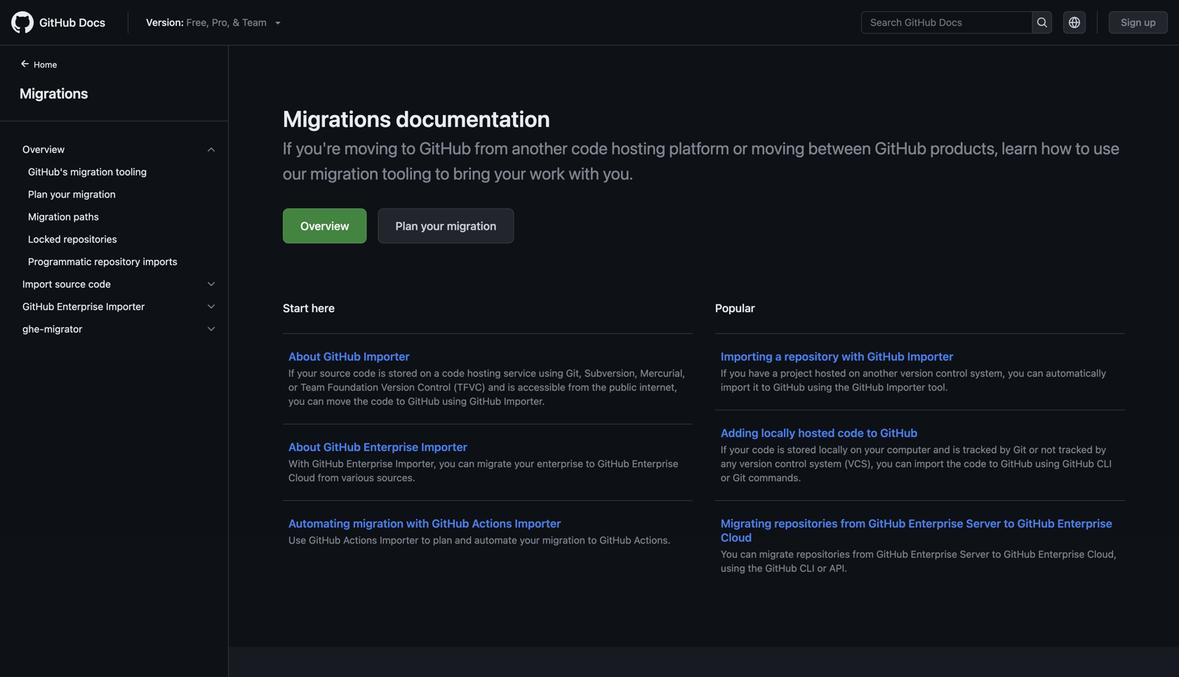 Task type: vqa. For each thing, say whether or not it's contained in the screenshot.
MOVING to the left
yes



Task type: locate. For each thing, give the bounding box(es) containing it.
cloud down migrating
[[721, 531, 752, 544]]

0 horizontal spatial another
[[512, 138, 568, 158]]

can inside importing a repository with github importer if you have a project hosted on another version control system, you can automatically import it to github using the github importer tool.
[[1027, 367, 1043, 379]]

locally right adding
[[761, 426, 795, 440]]

tracked right not
[[1059, 444, 1093, 456]]

1 vertical spatial cloud
[[721, 531, 752, 544]]

to inside importing a repository with github importer if you have a project hosted on another version control system, you can automatically import it to github using the github importer tool.
[[761, 381, 771, 393]]

adding
[[721, 426, 759, 440]]

0 vertical spatial migrations
[[20, 85, 88, 101]]

0 horizontal spatial tooling
[[116, 166, 147, 178]]

0 vertical spatial plan your migration link
[[17, 183, 222, 206]]

to
[[401, 138, 416, 158], [1076, 138, 1090, 158], [435, 164, 449, 183], [761, 381, 771, 393], [396, 396, 405, 407], [867, 426, 877, 440], [586, 458, 595, 470], [989, 458, 998, 470], [1004, 517, 1015, 530], [421, 534, 430, 546], [588, 534, 597, 546], [992, 549, 1001, 560]]

migrating repositories from github enterprise server to github enterprise cloud you can migrate repositories from github enterprise server to github enterprise cloud, using the github cli or api.
[[721, 517, 1117, 574]]

version up tool.
[[900, 367, 933, 379]]

0 vertical spatial migrate
[[477, 458, 512, 470]]

and right computer
[[933, 444, 950, 456]]

overview down our on the top of page
[[300, 219, 349, 233]]

on
[[420, 367, 431, 379], [849, 367, 860, 379], [850, 444, 862, 456]]

sc 9kayk9 0 image
[[206, 144, 217, 155], [206, 279, 217, 290], [206, 301, 217, 312], [206, 324, 217, 335]]

hosting up you.
[[611, 138, 665, 158]]

repositories inside overview element
[[63, 233, 117, 245]]

tooling down overview dropdown button
[[116, 166, 147, 178]]

migration inside "migrations documentation if you're moving to github from another code hosting platform or moving between github products, learn how to use our migration tooling to bring your work with you."
[[310, 164, 378, 183]]

stored inside the about github importer if your source code is stored on a code hosting service using git, subversion, mercurial, or team foundation version control (tfvc) and is accessible from the public internet, you can move the code to github using github importer.
[[388, 367, 417, 379]]

plan
[[28, 188, 48, 200], [396, 219, 418, 233]]

1 horizontal spatial import
[[914, 458, 944, 470]]

1 horizontal spatial actions
[[472, 517, 512, 530]]

about
[[288, 350, 321, 363], [288, 440, 321, 454]]

automate
[[474, 534, 517, 546]]

1 vertical spatial another
[[863, 367, 898, 379]]

1 vertical spatial repositories
[[774, 517, 838, 530]]

1 vertical spatial with
[[842, 350, 865, 363]]

version inside adding locally hosted code to github if your code is stored locally on your computer and is tracked by git or not tracked by any version control system (vcs), you can import the code to github using github cli or git commands.
[[739, 458, 772, 470]]

cloud inside about github enterprise importer with github enterprise importer, you can migrate your enterprise to github enterprise cloud from various sources.
[[288, 472, 315, 484]]

another
[[512, 138, 568, 158], [863, 367, 898, 379]]

hosted up system
[[798, 426, 835, 440]]

1 vertical spatial plan
[[396, 219, 418, 233]]

2 vertical spatial and
[[455, 534, 472, 546]]

migrate
[[477, 458, 512, 470], [759, 549, 794, 560]]

version:
[[146, 16, 184, 28]]

cli inside adding locally hosted code to github if your code is stored locally on your computer and is tracked by git or not tracked by any version control system (vcs), you can import the code to github using github cli or git commands.
[[1097, 458, 1112, 470]]

1 sc 9kayk9 0 image from the top
[[206, 144, 217, 155]]

migrate down migrating
[[759, 549, 794, 560]]

using down (tfvc)
[[442, 396, 467, 407]]

importer inside the about github importer if your source code is stored on a code hosting service using git, subversion, mercurial, or team foundation version control (tfvc) and is accessible from the public internet, you can move the code to github using github importer.
[[364, 350, 410, 363]]

ghe-migrator
[[22, 323, 82, 335]]

source inside import source code dropdown button
[[55, 278, 86, 290]]

cli inside migrating repositories from github enterprise server to github enterprise cloud you can migrate repositories from github enterprise server to github enterprise cloud, using the github cli or api.
[[800, 563, 815, 574]]

3 sc 9kayk9 0 image from the top
[[206, 301, 217, 312]]

0 horizontal spatial source
[[55, 278, 86, 290]]

if up our on the top of page
[[283, 138, 292, 158]]

0 vertical spatial another
[[512, 138, 568, 158]]

about github importer if your source code is stored on a code hosting service using git, subversion, mercurial, or team foundation version control (tfvc) and is accessible from the public internet, you can move the code to github using github importer.
[[288, 350, 685, 407]]

git down "any"
[[733, 472, 746, 484]]

start
[[283, 301, 309, 315]]

0 vertical spatial stored
[[388, 367, 417, 379]]

if up "any"
[[721, 444, 727, 456]]

importer down import source code dropdown button at left
[[106, 301, 145, 312]]

1 vertical spatial team
[[300, 381, 325, 393]]

hosted inside adding locally hosted code to github if your code is stored locally on your computer and is tracked by git or not tracked by any version control system (vcs), you can import the code to github using github cli or git commands.
[[798, 426, 835, 440]]

actions
[[472, 517, 512, 530], [343, 534, 377, 546]]

from
[[475, 138, 508, 158], [568, 381, 589, 393], [318, 472, 339, 484], [841, 517, 866, 530], [853, 549, 874, 560]]

migration down github's migration tooling
[[73, 188, 116, 200]]

1 vertical spatial version
[[739, 458, 772, 470]]

github
[[39, 16, 76, 29], [419, 138, 471, 158], [875, 138, 927, 158], [22, 301, 54, 312], [323, 350, 361, 363], [867, 350, 905, 363], [773, 381, 805, 393], [852, 381, 884, 393], [408, 396, 440, 407], [469, 396, 501, 407], [880, 426, 918, 440], [323, 440, 361, 454], [312, 458, 344, 470], [598, 458, 629, 470], [1001, 458, 1033, 470], [1062, 458, 1094, 470], [432, 517, 469, 530], [868, 517, 906, 530], [1017, 517, 1055, 530], [309, 534, 341, 546], [600, 534, 631, 546], [876, 549, 908, 560], [1004, 549, 1036, 560], [765, 563, 797, 574]]

a
[[775, 350, 782, 363], [434, 367, 439, 379], [772, 367, 778, 379]]

select language: current language is english image
[[1069, 17, 1080, 28]]

moving left between
[[751, 138, 805, 158]]

0 horizontal spatial control
[[775, 458, 807, 470]]

0 horizontal spatial moving
[[344, 138, 398, 158]]

1 horizontal spatial stored
[[787, 444, 816, 456]]

using down project
[[808, 381, 832, 393]]

sc 9kayk9 0 image for github enterprise importer
[[206, 301, 217, 312]]

enterprise
[[537, 458, 583, 470]]

your inside overview element
[[50, 188, 70, 200]]

you left move
[[288, 396, 305, 407]]

free,
[[186, 16, 209, 28]]

control inside adding locally hosted code to github if your code is stored locally on your computer and is tracked by git or not tracked by any version control system (vcs), you can import the code to github using github cli or git commands.
[[775, 458, 807, 470]]

0 vertical spatial plan your migration
[[28, 188, 116, 200]]

1 horizontal spatial team
[[300, 381, 325, 393]]

migrations up you're
[[283, 105, 391, 132]]

1 horizontal spatial tooling
[[382, 164, 431, 183]]

version
[[900, 367, 933, 379], [739, 458, 772, 470]]

system
[[809, 458, 842, 470]]

0 vertical spatial with
[[569, 164, 599, 183]]

1 vertical spatial locally
[[819, 444, 848, 456]]

you right "system,"
[[1008, 367, 1024, 379]]

can left move
[[307, 396, 324, 407]]

overview element
[[11, 138, 228, 273], [11, 161, 228, 273]]

2 about from the top
[[288, 440, 321, 454]]

about github enterprise importer with github enterprise importer, you can migrate your enterprise to github enterprise cloud from various sources.
[[288, 440, 678, 484]]

overview element containing github's migration tooling
[[11, 161, 228, 273]]

on up control
[[420, 367, 431, 379]]

the inside adding locally hosted code to github if your code is stored locally on your computer and is tracked by git or not tracked by any version control system (vcs), you can import the code to github using github cli or git commands.
[[947, 458, 961, 470]]

importer left plan
[[380, 534, 419, 546]]

using inside migrating repositories from github enterprise server to github enterprise cloud you can migrate repositories from github enterprise server to github enterprise cloud, using the github cli or api.
[[721, 563, 745, 574]]

0 horizontal spatial plan your migration link
[[17, 183, 222, 206]]

importing a repository with github importer if you have a project hosted on another version control system, you can automatically import it to github using the github importer tool.
[[721, 350, 1106, 393]]

1 horizontal spatial hosting
[[611, 138, 665, 158]]

control
[[936, 367, 968, 379], [775, 458, 807, 470]]

1 overview element from the top
[[11, 138, 228, 273]]

if down start
[[288, 367, 294, 379]]

1 moving from the left
[[344, 138, 398, 158]]

importer
[[106, 301, 145, 312], [364, 350, 410, 363], [907, 350, 954, 363], [887, 381, 925, 393], [421, 440, 467, 454], [515, 517, 561, 530], [380, 534, 419, 546]]

sc 9kayk9 0 image inside 'ghe-migrator' 'dropdown button'
[[206, 324, 217, 335]]

on for adding locally hosted code to github
[[850, 444, 862, 456]]

locked
[[28, 233, 61, 245]]

repository inside importing a repository with github importer if you have a project hosted on another version control system, you can automatically import it to github using the github importer tool.
[[784, 350, 839, 363]]

(tfvc)
[[453, 381, 486, 393]]

0 vertical spatial control
[[936, 367, 968, 379]]

actions.
[[634, 534, 671, 546]]

importer,
[[395, 458, 436, 470]]

the inside importing a repository with github importer if you have a project hosted on another version control system, you can automatically import it to github using the github importer tool.
[[835, 381, 849, 393]]

0 vertical spatial version
[[900, 367, 933, 379]]

paths
[[73, 211, 99, 222]]

tool.
[[928, 381, 948, 393]]

0 vertical spatial locally
[[761, 426, 795, 440]]

cloud
[[288, 472, 315, 484], [721, 531, 752, 544]]

actions down automating
[[343, 534, 377, 546]]

import down computer
[[914, 458, 944, 470]]

code inside dropdown button
[[88, 278, 111, 290]]

can right importer,
[[458, 458, 475, 470]]

is up version at the left bottom of page
[[378, 367, 386, 379]]

by left not
[[1000, 444, 1011, 456]]

computer
[[887, 444, 931, 456]]

locally up system
[[819, 444, 848, 456]]

commands.
[[748, 472, 801, 484]]

your
[[494, 164, 526, 183], [50, 188, 70, 200], [421, 219, 444, 233], [297, 367, 317, 379], [729, 444, 749, 456], [864, 444, 884, 456], [514, 458, 534, 470], [520, 534, 540, 546]]

about inside about github enterprise importer with github enterprise importer, you can migrate your enterprise to github enterprise cloud from various sources.
[[288, 440, 321, 454]]

overview
[[22, 144, 65, 155], [300, 219, 349, 233]]

0 horizontal spatial tracked
[[963, 444, 997, 456]]

1 horizontal spatial locally
[[819, 444, 848, 456]]

service
[[504, 367, 536, 379]]

2 vertical spatial with
[[406, 517, 429, 530]]

ghe-migrator button
[[17, 318, 222, 340]]

the
[[592, 381, 607, 393], [835, 381, 849, 393], [354, 396, 368, 407], [947, 458, 961, 470], [748, 563, 763, 574]]

using
[[539, 367, 563, 379], [808, 381, 832, 393], [442, 396, 467, 407], [1035, 458, 1060, 470], [721, 563, 745, 574]]

0 horizontal spatial stored
[[388, 367, 417, 379]]

1 horizontal spatial with
[[569, 164, 599, 183]]

0 vertical spatial server
[[966, 517, 1001, 530]]

0 horizontal spatial with
[[406, 517, 429, 530]]

1 vertical spatial cli
[[800, 563, 815, 574]]

migration down bring
[[447, 219, 496, 233]]

you
[[729, 367, 746, 379], [1008, 367, 1024, 379], [288, 396, 305, 407], [439, 458, 456, 470], [876, 458, 893, 470]]

4 sc 9kayk9 0 image from the top
[[206, 324, 217, 335]]

you right importer,
[[439, 458, 456, 470]]

learn
[[1002, 138, 1037, 158]]

0 vertical spatial overview
[[22, 144, 65, 155]]

can inside the about github importer if your source code is stored on a code hosting service using git, subversion, mercurial, or team foundation version control (tfvc) and is accessible from the public internet, you can move the code to github using github importer.
[[307, 396, 324, 407]]

a up project
[[775, 350, 782, 363]]

1 about from the top
[[288, 350, 321, 363]]

hosted
[[815, 367, 846, 379], [798, 426, 835, 440]]

git
[[1013, 444, 1026, 456], [733, 472, 746, 484]]

0 horizontal spatial repository
[[94, 256, 140, 267]]

cli
[[1097, 458, 1112, 470], [800, 563, 815, 574]]

1 vertical spatial and
[[933, 444, 950, 456]]

importer up version at the left bottom of page
[[364, 350, 410, 363]]

or left foundation
[[288, 381, 298, 393]]

sc 9kayk9 0 image for ghe-migrator
[[206, 324, 217, 335]]

hosting up (tfvc)
[[467, 367, 501, 379]]

hosting inside "migrations documentation if you're moving to github from another code hosting platform or moving between github products, learn how to use our migration tooling to bring your work with you."
[[611, 138, 665, 158]]

git,
[[566, 367, 582, 379]]

importer up importer,
[[421, 440, 467, 454]]

version inside importing a repository with github importer if you have a project hosted on another version control system, you can automatically import it to github using the github importer tool.
[[900, 367, 933, 379]]

source up foundation
[[320, 367, 351, 379]]

overview link
[[283, 208, 367, 244]]

team left foundation
[[300, 381, 325, 393]]

1 horizontal spatial cloud
[[721, 531, 752, 544]]

triangle down image
[[272, 17, 283, 28]]

0 vertical spatial hosted
[[815, 367, 846, 379]]

can right you
[[740, 549, 757, 560]]

plan your migration down bring
[[396, 219, 496, 233]]

0 vertical spatial source
[[55, 278, 86, 290]]

on inside importing a repository with github importer if you have a project hosted on another version control system, you can automatically import it to github using the github importer tool.
[[849, 367, 860, 379]]

import left it
[[721, 381, 750, 393]]

1 horizontal spatial source
[[320, 367, 351, 379]]

if down the importing in the right of the page
[[721, 367, 727, 379]]

repository down locked repositories link on the top left of page
[[94, 256, 140, 267]]

1 vertical spatial overview
[[300, 219, 349, 233]]

control up commands.
[[775, 458, 807, 470]]

1 horizontal spatial plan your migration link
[[378, 208, 514, 244]]

or left api.
[[817, 563, 827, 574]]

0 horizontal spatial and
[[455, 534, 472, 546]]

plan your migration link for github's migration tooling link
[[17, 183, 222, 206]]

by
[[1000, 444, 1011, 456], [1095, 444, 1106, 456]]

moving right you're
[[344, 138, 398, 158]]

github's migration tooling
[[28, 166, 147, 178]]

on up (vcs),
[[850, 444, 862, 456]]

team right &
[[242, 16, 267, 28]]

1 horizontal spatial moving
[[751, 138, 805, 158]]

migrations documentation if you're moving to github from another code hosting platform or moving between github products, learn how to use our migration tooling to bring your work with you.
[[283, 105, 1120, 183]]

0 horizontal spatial version
[[739, 458, 772, 470]]

migrations for migrations
[[20, 85, 88, 101]]

0 horizontal spatial by
[[1000, 444, 1011, 456]]

using down not
[[1035, 458, 1060, 470]]

import inside importing a repository with github importer if you have a project hosted on another version control system, you can automatically import it to github using the github importer tool.
[[721, 381, 750, 393]]

0 horizontal spatial migrations
[[20, 85, 88, 101]]

1 vertical spatial hosted
[[798, 426, 835, 440]]

api.
[[829, 563, 847, 574]]

0 vertical spatial git
[[1013, 444, 1026, 456]]

github docs
[[39, 16, 105, 29]]

you right (vcs),
[[876, 458, 893, 470]]

hosted right project
[[815, 367, 846, 379]]

0 horizontal spatial plan your migration
[[28, 188, 116, 200]]

1 vertical spatial migrate
[[759, 549, 794, 560]]

tracked left not
[[963, 444, 997, 456]]

have
[[748, 367, 770, 379]]

can down computer
[[895, 458, 912, 470]]

0 vertical spatial repository
[[94, 256, 140, 267]]

sc 9kayk9 0 image inside import source code dropdown button
[[206, 279, 217, 290]]

1 horizontal spatial migrate
[[759, 549, 794, 560]]

0 horizontal spatial hosting
[[467, 367, 501, 379]]

plan your migration link down github's migration tooling
[[17, 183, 222, 206]]

tracked
[[963, 444, 997, 456], [1059, 444, 1093, 456]]

repository up project
[[784, 350, 839, 363]]

pro,
[[212, 16, 230, 28]]

sc 9kayk9 0 image inside 'github enterprise importer' dropdown button
[[206, 301, 217, 312]]

on right project
[[849, 367, 860, 379]]

&
[[233, 16, 239, 28]]

2 horizontal spatial with
[[842, 350, 865, 363]]

sc 9kayk9 0 image inside overview dropdown button
[[206, 144, 217, 155]]

by right not
[[1095, 444, 1106, 456]]

1 vertical spatial about
[[288, 440, 321, 454]]

0 horizontal spatial plan
[[28, 188, 48, 200]]

project
[[780, 367, 812, 379]]

migrations inside 'link'
[[20, 85, 88, 101]]

tooling left bring
[[382, 164, 431, 183]]

migration
[[310, 164, 378, 183], [70, 166, 113, 178], [73, 188, 116, 200], [447, 219, 496, 233], [353, 517, 404, 530], [542, 534, 585, 546]]

with inside "migrations documentation if you're moving to github from another code hosting platform or moving between github products, learn how to use our migration tooling to bring your work with you."
[[569, 164, 599, 183]]

0 horizontal spatial overview
[[22, 144, 65, 155]]

adding locally hosted code to github if your code is stored locally on your computer and is tracked by git or not tracked by any version control system (vcs), you can import the code to github using github cli or git commands.
[[721, 426, 1112, 484]]

with inside automating migration with github actions importer use github actions importer to plan and automate your migration to github actions.
[[406, 517, 429, 530]]

1 horizontal spatial cli
[[1097, 458, 1112, 470]]

1 horizontal spatial repository
[[784, 350, 839, 363]]

on for importing a repository with github importer
[[849, 367, 860, 379]]

1 vertical spatial stored
[[787, 444, 816, 456]]

None search field
[[861, 11, 1052, 34]]

source down the programmatic
[[55, 278, 86, 290]]

automating
[[288, 517, 350, 530]]

not
[[1041, 444, 1056, 456]]

migrations for migrations documentation if you're moving to github from another code hosting platform or moving between github products, learn how to use our migration tooling to bring your work with you.
[[283, 105, 391, 132]]

migrator
[[44, 323, 82, 335]]

2 overview element from the top
[[11, 161, 228, 273]]

git left not
[[1013, 444, 1026, 456]]

plan your migration link down bring
[[378, 208, 514, 244]]

overview inside dropdown button
[[22, 144, 65, 155]]

about inside the about github importer if your source code is stored on a code hosting service using git, subversion, mercurial, or team foundation version control (tfvc) and is accessible from the public internet, you can move the code to github using github importer.
[[288, 350, 321, 363]]

with
[[569, 164, 599, 183], [842, 350, 865, 363], [406, 517, 429, 530]]

0 horizontal spatial locally
[[761, 426, 795, 440]]

code inside "migrations documentation if you're moving to github from another code hosting platform or moving between github products, learn how to use our migration tooling to bring your work with you."
[[571, 138, 608, 158]]

1 vertical spatial hosting
[[467, 367, 501, 379]]

2 horizontal spatial and
[[933, 444, 950, 456]]

1 horizontal spatial control
[[936, 367, 968, 379]]

migrate inside migrating repositories from github enterprise server to github enterprise cloud you can migrate repositories from github enterprise server to github enterprise cloud, using the github cli or api.
[[759, 549, 794, 560]]

0 vertical spatial about
[[288, 350, 321, 363]]

on inside adding locally hosted code to github if your code is stored locally on your computer and is tracked by git or not tracked by any version control system (vcs), you can import the code to github using github cli or git commands.
[[850, 444, 862, 456]]

actions up 'automate'
[[472, 517, 512, 530]]

your inside about github enterprise importer with github enterprise importer, you can migrate your enterprise to github enterprise cloud from various sources.
[[514, 458, 534, 470]]

0 horizontal spatial migrate
[[477, 458, 512, 470]]

0 vertical spatial team
[[242, 16, 267, 28]]

enterprise
[[57, 301, 103, 312], [364, 440, 418, 454], [346, 458, 393, 470], [632, 458, 678, 470], [908, 517, 963, 530], [1058, 517, 1112, 530], [911, 549, 957, 560], [1038, 549, 1085, 560]]

1 horizontal spatial migrations
[[283, 105, 391, 132]]

stored up version at the left bottom of page
[[388, 367, 417, 379]]

cloud down with
[[288, 472, 315, 484]]

plan your migration up 'migration paths'
[[28, 188, 116, 200]]

version up commands.
[[739, 458, 772, 470]]

migrations inside "migrations documentation if you're moving to github from another code hosting platform or moving between github products, learn how to use our migration tooling to bring your work with you."
[[283, 105, 391, 132]]

1 vertical spatial actions
[[343, 534, 377, 546]]

1 vertical spatial git
[[733, 472, 746, 484]]

and right plan
[[455, 534, 472, 546]]

0 vertical spatial plan
[[28, 188, 48, 200]]

1 horizontal spatial and
[[488, 381, 505, 393]]

1 by from the left
[[1000, 444, 1011, 456]]

or right platform
[[733, 138, 748, 158]]

locally
[[761, 426, 795, 440], [819, 444, 848, 456]]

control up tool.
[[936, 367, 968, 379]]

here
[[311, 301, 335, 315]]

you inside the about github importer if your source code is stored on a code hosting service using git, subversion, mercurial, or team foundation version control (tfvc) and is accessible from the public internet, you can move the code to github using github importer.
[[288, 396, 305, 407]]

can left automatically
[[1027, 367, 1043, 379]]

0 horizontal spatial cli
[[800, 563, 815, 574]]

migration down you're
[[310, 164, 378, 183]]

1 vertical spatial source
[[320, 367, 351, 379]]

stored up system
[[787, 444, 816, 456]]

0 horizontal spatial import
[[721, 381, 750, 393]]

overview up github's
[[22, 144, 65, 155]]

1 horizontal spatial version
[[900, 367, 933, 379]]

using down you
[[721, 563, 745, 574]]

about down 'start here'
[[288, 350, 321, 363]]

hosting
[[611, 138, 665, 158], [467, 367, 501, 379]]

migration paths link
[[17, 206, 222, 228]]

you inside about github enterprise importer with github enterprise importer, you can migrate your enterprise to github enterprise cloud from various sources.
[[439, 458, 456, 470]]

1 horizontal spatial another
[[863, 367, 898, 379]]

1 vertical spatial plan your migration
[[396, 219, 496, 233]]

if inside importing a repository with github importer if you have a project hosted on another version control system, you can automatically import it to github using the github importer tool.
[[721, 367, 727, 379]]

to inside about github enterprise importer with github enterprise importer, you can migrate your enterprise to github enterprise cloud from various sources.
[[586, 458, 595, 470]]

migrations down home link
[[20, 85, 88, 101]]

0 horizontal spatial team
[[242, 16, 267, 28]]

repositories for locked
[[63, 233, 117, 245]]

and down service
[[488, 381, 505, 393]]

from inside about github enterprise importer with github enterprise importer, you can migrate your enterprise to github enterprise cloud from various sources.
[[318, 472, 339, 484]]

about up with
[[288, 440, 321, 454]]

1 vertical spatial repository
[[784, 350, 839, 363]]

1 vertical spatial plan your migration link
[[378, 208, 514, 244]]

1 vertical spatial control
[[775, 458, 807, 470]]

0 horizontal spatial cloud
[[288, 472, 315, 484]]

0 vertical spatial cloud
[[288, 472, 315, 484]]

a up control
[[434, 367, 439, 379]]

0 vertical spatial cli
[[1097, 458, 1112, 470]]

plan your migration
[[28, 188, 116, 200], [396, 219, 496, 233]]

migrate left enterprise on the left of the page
[[477, 458, 512, 470]]

tooltip
[[1134, 632, 1162, 660]]

2 sc 9kayk9 0 image from the top
[[206, 279, 217, 290]]

move
[[326, 396, 351, 407]]

1 horizontal spatial tracked
[[1059, 444, 1093, 456]]

Search GitHub Docs search field
[[862, 12, 1032, 33]]



Task type: describe. For each thing, give the bounding box(es) containing it.
is up commands.
[[777, 444, 785, 456]]

products,
[[930, 138, 998, 158]]

your inside automating migration with github actions importer use github actions importer to plan and automate your migration to github actions.
[[520, 534, 540, 546]]

how
[[1041, 138, 1072, 158]]

control inside importing a repository with github importer if you have a project hosted on another version control system, you can automatically import it to github using the github importer tool.
[[936, 367, 968, 379]]

1 horizontal spatial plan
[[396, 219, 418, 233]]

foundation
[[328, 381, 378, 393]]

can inside about github enterprise importer with github enterprise importer, you can migrate your enterprise to github enterprise cloud from various sources.
[[458, 458, 475, 470]]

imports
[[143, 256, 177, 267]]

if inside adding locally hosted code to github if your code is stored locally on your computer and is tracked by git or not tracked by any version control system (vcs), you can import the code to github using github cli or git commands.
[[721, 444, 727, 456]]

github enterprise importer
[[22, 301, 145, 312]]

version: free, pro, & team
[[146, 16, 267, 28]]

about for about github importer
[[288, 350, 321, 363]]

another inside importing a repository with github importer if you have a project hosted on another version control system, you can automatically import it to github using the github importer tool.
[[863, 367, 898, 379]]

any
[[721, 458, 737, 470]]

plan your migration link for overview link
[[378, 208, 514, 244]]

importer inside dropdown button
[[106, 301, 145, 312]]

subversion,
[[585, 367, 638, 379]]

or inside the about github importer if your source code is stored on a code hosting service using git, subversion, mercurial, or team foundation version control (tfvc) and is accessible from the public internet, you can move the code to github using github importer.
[[288, 381, 298, 393]]

stored inside adding locally hosted code to github if your code is stored locally on your computer and is tracked by git or not tracked by any version control system (vcs), you can import the code to github using github cli or git commands.
[[787, 444, 816, 456]]

import inside adding locally hosted code to github if your code is stored locally on your computer and is tracked by git or not tracked by any version control system (vcs), you can import the code to github using github cli or git commands.
[[914, 458, 944, 470]]

the inside migrating repositories from github enterprise server to github enterprise cloud you can migrate repositories from github enterprise server to github enterprise cloud, using the github cli or api.
[[748, 563, 763, 574]]

importer.
[[504, 396, 545, 407]]

1 horizontal spatial git
[[1013, 444, 1026, 456]]

sign up
[[1121, 16, 1156, 28]]

is down service
[[508, 381, 515, 393]]

1 horizontal spatial overview
[[300, 219, 349, 233]]

migration
[[28, 211, 71, 222]]

internet,
[[639, 381, 677, 393]]

migration right 'automate'
[[542, 534, 585, 546]]

public
[[609, 381, 637, 393]]

sources.
[[377, 472, 415, 484]]

control
[[417, 381, 451, 393]]

importer up tool.
[[907, 350, 954, 363]]

migrations element
[[0, 57, 229, 676]]

and inside adding locally hosted code to github if your code is stored locally on your computer and is tracked by git or not tracked by any version control system (vcs), you can import the code to github using github cli or git commands.
[[933, 444, 950, 456]]

ghe-
[[22, 323, 44, 335]]

importer up 'automate'
[[515, 517, 561, 530]]

source inside the about github importer if your source code is stored on a code hosting service using git, subversion, mercurial, or team foundation version control (tfvc) and is accessible from the public internet, you can move the code to github using github importer.
[[320, 367, 351, 379]]

documentation
[[396, 105, 550, 132]]

can inside adding locally hosted code to github if your code is stored locally on your computer and is tracked by git or not tracked by any version control system (vcs), you can import the code to github using github cli or git commands.
[[895, 458, 912, 470]]

from inside "migrations documentation if you're moving to github from another code hosting platform or moving between github products, learn how to use our migration tooling to bring your work with you."
[[475, 138, 508, 158]]

up
[[1144, 16, 1156, 28]]

enterprise inside dropdown button
[[57, 301, 103, 312]]

a right have on the bottom of the page
[[772, 367, 778, 379]]

0 horizontal spatial git
[[733, 472, 746, 484]]

importing
[[721, 350, 773, 363]]

importer inside about github enterprise importer with github enterprise importer, you can migrate your enterprise to github enterprise cloud from various sources.
[[421, 440, 467, 454]]

is right computer
[[953, 444, 960, 456]]

cloud,
[[1087, 549, 1117, 560]]

if inside "migrations documentation if you're moving to github from another code hosting platform or moving between github products, learn how to use our migration tooling to bring your work with you."
[[283, 138, 292, 158]]

with
[[288, 458, 309, 470]]

our
[[283, 164, 307, 183]]

system,
[[970, 367, 1005, 379]]

locked repositories link
[[17, 228, 222, 251]]

you're
[[296, 138, 341, 158]]

migrations link
[[17, 83, 211, 104]]

between
[[808, 138, 871, 158]]

and inside the about github importer if your source code is stored on a code hosting service using git, subversion, mercurial, or team foundation version control (tfvc) and is accessible from the public internet, you can move the code to github using github importer.
[[488, 381, 505, 393]]

start here
[[283, 301, 335, 315]]

cloud inside migrating repositories from github enterprise server to github enterprise cloud you can migrate repositories from github enterprise server to github enterprise cloud, using the github cli or api.
[[721, 531, 752, 544]]

or inside "migrations documentation if you're moving to github from another code hosting platform or moving between github products, learn how to use our migration tooling to bring your work with you."
[[733, 138, 748, 158]]

import source code button
[[17, 273, 222, 295]]

if inside the about github importer if your source code is stored on a code hosting service using git, subversion, mercurial, or team foundation version control (tfvc) and is accessible from the public internet, you can move the code to github using github importer.
[[288, 367, 294, 379]]

you inside adding locally hosted code to github if your code is stored locally on your computer and is tracked by git or not tracked by any version control system (vcs), you can import the code to github using github cli or git commands.
[[876, 458, 893, 470]]

automating migration with github actions importer use github actions importer to plan and automate your migration to github actions.
[[288, 517, 671, 546]]

your inside the about github importer if your source code is stored on a code hosting service using git, subversion, mercurial, or team foundation version control (tfvc) and is accessible from the public internet, you can move the code to github using github importer.
[[297, 367, 317, 379]]

accessible
[[518, 381, 566, 393]]

sign
[[1121, 16, 1142, 28]]

home
[[34, 60, 57, 69]]

from inside the about github importer if your source code is stored on a code hosting service using git, subversion, mercurial, or team foundation version control (tfvc) and is accessible from the public internet, you can move the code to github using github importer.
[[568, 381, 589, 393]]

team inside the about github importer if your source code is stored on a code hosting service using git, subversion, mercurial, or team foundation version control (tfvc) and is accessible from the public internet, you can move the code to github using github importer.
[[300, 381, 325, 393]]

plan inside overview element
[[28, 188, 48, 200]]

github's
[[28, 166, 68, 178]]

importer left tool.
[[887, 381, 925, 393]]

github enterprise importer button
[[17, 295, 222, 318]]

using inside adding locally hosted code to github if your code is stored locally on your computer and is tracked by git or not tracked by any version control system (vcs), you can import the code to github using github cli or git commands.
[[1035, 458, 1060, 470]]

github's migration tooling link
[[17, 161, 222, 183]]

migration down "sources." in the left of the page
[[353, 517, 404, 530]]

migration paths
[[28, 211, 99, 222]]

1 horizontal spatial plan your migration
[[396, 219, 496, 233]]

(vcs),
[[844, 458, 874, 470]]

1 tracked from the left
[[963, 444, 997, 456]]

2 moving from the left
[[751, 138, 805, 158]]

you down the importing in the right of the page
[[729, 367, 746, 379]]

repositories for migrating
[[774, 517, 838, 530]]

using up accessible at left
[[539, 367, 563, 379]]

2 by from the left
[[1095, 444, 1106, 456]]

bring
[[453, 164, 490, 183]]

programmatic
[[28, 256, 92, 267]]

automatically
[[1046, 367, 1106, 379]]

github docs link
[[11, 11, 117, 34]]

can inside migrating repositories from github enterprise server to github enterprise cloud you can migrate repositories from github enterprise server to github enterprise cloud, using the github cli or api.
[[740, 549, 757, 560]]

tooling inside github's migration tooling link
[[116, 166, 147, 178]]

various
[[341, 472, 374, 484]]

home link
[[14, 58, 80, 72]]

repository inside overview element
[[94, 256, 140, 267]]

a inside the about github importer if your source code is stored on a code hosting service using git, subversion, mercurial, or team foundation version control (tfvc) and is accessible from the public internet, you can move the code to github using github importer.
[[434, 367, 439, 379]]

migration down overview dropdown button
[[70, 166, 113, 178]]

search image
[[1037, 17, 1048, 28]]

github inside dropdown button
[[22, 301, 54, 312]]

scroll to top image
[[1143, 641, 1154, 652]]

using inside importing a repository with github importer if you have a project hosted on another version control system, you can automatically import it to github using the github importer tool.
[[808, 381, 832, 393]]

2 tracked from the left
[[1059, 444, 1093, 456]]

hosted inside importing a repository with github importer if you have a project hosted on another version control system, you can automatically import it to github using the github importer tool.
[[815, 367, 846, 379]]

sign up link
[[1109, 11, 1168, 34]]

and inside automating migration with github actions importer use github actions importer to plan and automate your migration to github actions.
[[455, 534, 472, 546]]

popular
[[715, 301, 755, 315]]

use
[[1094, 138, 1120, 158]]

it
[[753, 381, 759, 393]]

you.
[[603, 164, 633, 183]]

you
[[721, 549, 738, 560]]

0 horizontal spatial actions
[[343, 534, 377, 546]]

migrate inside about github enterprise importer with github enterprise importer, you can migrate your enterprise to github enterprise cloud from various sources.
[[477, 458, 512, 470]]

or down "any"
[[721, 472, 730, 484]]

overview element containing overview
[[11, 138, 228, 273]]

another inside "migrations documentation if you're moving to github from another code hosting platform or moving between github products, learn how to use our migration tooling to bring your work with you."
[[512, 138, 568, 158]]

mercurial,
[[640, 367, 685, 379]]

sc 9kayk9 0 image for overview
[[206, 144, 217, 155]]

about for about github enterprise importer
[[288, 440, 321, 454]]

programmatic repository imports
[[28, 256, 177, 267]]

tooling inside "migrations documentation if you're moving to github from another code hosting platform or moving between github products, learn how to use our migration tooling to bring your work with you."
[[382, 164, 431, 183]]

or inside migrating repositories from github enterprise server to github enterprise cloud you can migrate repositories from github enterprise server to github enterprise cloud, using the github cli or api.
[[817, 563, 827, 574]]

or left not
[[1029, 444, 1038, 456]]

2 vertical spatial repositories
[[796, 549, 850, 560]]

overview button
[[17, 138, 222, 161]]

import source code
[[22, 278, 111, 290]]

import
[[22, 278, 52, 290]]

your inside "migrations documentation if you're moving to github from another code hosting platform or moving between github products, learn how to use our migration tooling to bring your work with you."
[[494, 164, 526, 183]]

migrating
[[721, 517, 772, 530]]

work
[[530, 164, 565, 183]]

on inside the about github importer if your source code is stored on a code hosting service using git, subversion, mercurial, or team foundation version control (tfvc) and is accessible from the public internet, you can move the code to github using github importer.
[[420, 367, 431, 379]]

platform
[[669, 138, 729, 158]]

hosting inside the about github importer if your source code is stored on a code hosting service using git, subversion, mercurial, or team foundation version control (tfvc) and is accessible from the public internet, you can move the code to github using github importer.
[[467, 367, 501, 379]]

with inside importing a repository with github importer if you have a project hosted on another version control system, you can automatically import it to github using the github importer tool.
[[842, 350, 865, 363]]

1 vertical spatial server
[[960, 549, 989, 560]]

plan your migration inside overview element
[[28, 188, 116, 200]]

sc 9kayk9 0 image for import source code
[[206, 279, 217, 290]]

to inside the about github importer if your source code is stored on a code hosting service using git, subversion, mercurial, or team foundation version control (tfvc) and is accessible from the public internet, you can move the code to github using github importer.
[[396, 396, 405, 407]]

locked repositories
[[28, 233, 117, 245]]

use
[[288, 534, 306, 546]]

docs
[[79, 16, 105, 29]]



